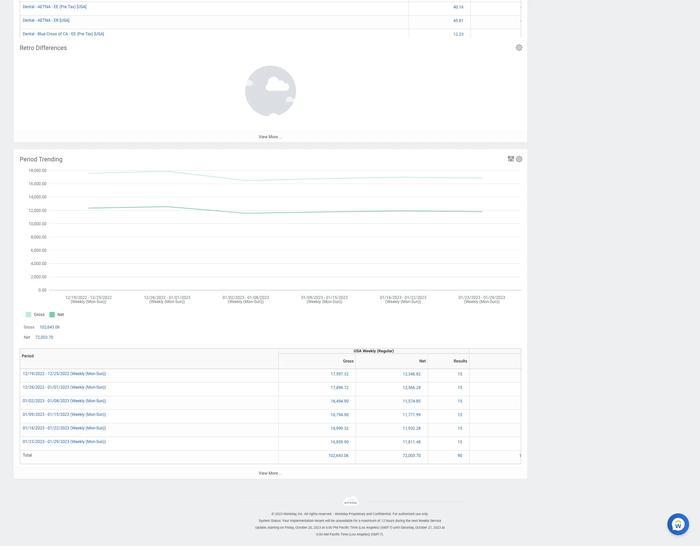 Task type: locate. For each thing, give the bounding box(es) containing it.
1 gross image from the top
[[472, 372, 544, 377]]

(mon- inside 'link'
[[86, 385, 96, 390]]

2 blue from the top
[[38, 45, 46, 50]]

status:
[[271, 519, 281, 523]]

1 horizontal spatial (gmt-
[[380, 526, 389, 530]]

0 vertical spatial selected periods image
[[474, 59, 535, 64]]

2 horizontal spatial 102,643.06
[[519, 454, 540, 458]]

5 sun)) from the top
[[96, 426, 106, 431]]

selected periods image down configure retro differences icon
[[474, 59, 535, 64]]

1 vertical spatial time
[[341, 533, 348, 537]]

3 dental from the top
[[23, 32, 34, 36]]

(mon- down 01/16/2023 - 01/22/2023  (weekly (mon-sun))
[[86, 440, 96, 444]]

(gmt- down 12
[[380, 526, 389, 530]]

view inside retro differences "element"
[[259, 135, 268, 139]]

(weekly for 01/29/2023
[[70, 440, 85, 444]]

(mon- up "01/02/2023 - 01/08/2023  (weekly (mon-sun))" link
[[86, 385, 96, 390]]

4 sun)) from the top
[[96, 413, 106, 417]]

sun)) for 01/23/2023 - 01/29/2023  (weekly (mon-sun))
[[96, 440, 106, 444]]

15 button for 12,566.28
[[458, 385, 463, 391]]

11,574.85
[[403, 399, 421, 404]]

1 selected periods image from the top
[[474, 59, 535, 64]]

1 vertical spatial (gmt-
[[371, 533, 380, 537]]

0 vertical spatial ...
[[279, 106, 282, 111]]

ca down dental - blue cross of ca - ee (pre tax) [usa]
[[63, 45, 68, 50]]

2 gross image from the top
[[472, 385, 544, 391]]

ee up dental - blue cross of ca - er [usa] 'link'
[[71, 32, 76, 36]]

dental - blue cross of ca - ee (pre tax) [usa]
[[23, 32, 104, 36]]

(weekly inside the "01/23/2023 - 01/29/2023  (weekly (mon-sun))" 'link'
[[70, 440, 85, 444]]

0 vertical spatial weekly
[[363, 349, 376, 354]]

90 button
[[458, 453, 463, 459]]

1 horizontal spatial ee
[[71, 32, 76, 36]]

1 vertical spatial view more ... link
[[14, 131, 527, 142]]

(weekly inside "01/02/2023 - 01/08/2023  (weekly (mon-sun))" link
[[70, 399, 85, 404]]

16,999.32 button
[[331, 426, 350, 432]]

gross image
[[472, 372, 544, 377], [472, 385, 544, 391], [472, 399, 544, 404], [472, 413, 544, 418], [472, 426, 544, 432], [472, 440, 544, 445]]

1 vertical spatial selected periods image
[[474, 74, 535, 80]]

(weekly inside 12/19/2022 - 12/25/2022  (weekly (mon-sun)) link
[[70, 372, 85, 376]]

angeles) down maximum
[[366, 526, 380, 530]]

1 vertical spatial blue
[[38, 45, 46, 50]]

1 vertical spatial angeles)
[[357, 533, 370, 537]]

gross image for 11,932.28
[[472, 426, 544, 432]]

1 horizontal spatial 2023
[[313, 526, 321, 530]]

(mon- up 01/16/2023 - 01/22/2023  (weekly (mon-sun)) link
[[86, 413, 96, 417]]

system
[[259, 519, 270, 523]]

net
[[24, 335, 30, 340], [419, 359, 426, 364]]

1 vertical spatial er
[[71, 45, 76, 50]]

1 vertical spatial tax)
[[85, 32, 93, 36]]

weekly right the usa
[[363, 349, 376, 354]]

... inside period trending element
[[279, 471, 282, 476]]

40.16
[[453, 5, 464, 9], [520, 5, 531, 9]]

will
[[325, 519, 330, 523]]

0 horizontal spatial 45.81 button
[[453, 18, 465, 23]]

2 sun)) from the top
[[96, 385, 106, 390]]

1 vertical spatial view more ...
[[259, 135, 282, 139]]

1 45.81 button from the left
[[453, 18, 465, 23]]

1 horizontal spatial 12.23 button
[[520, 32, 532, 37]]

implementation
[[290, 519, 314, 523]]

(mon- inside 'link'
[[86, 440, 96, 444]]

0 horizontal spatial 40.16 button
[[453, 4, 465, 10]]

period left trending
[[20, 156, 37, 163]]

cross for er
[[47, 45, 57, 50]]

11,771.99
[[403, 413, 421, 418]]

blue
[[38, 32, 46, 36], [38, 45, 46, 50]]

2 12.23 button from the left
[[520, 32, 532, 37]]

be
[[331, 519, 335, 523]]

6:00 left pm
[[326, 526, 332, 530]]

all
[[304, 512, 308, 516]]

proprietary
[[349, 512, 366, 516]]

3 (weekly from the top
[[70, 399, 85, 404]]

period for period
[[22, 354, 34, 359]]

12.23 button
[[453, 32, 465, 37], [520, 32, 532, 37]]

1 horizontal spatial 6:00
[[326, 526, 332, 530]]

sun)) for 01/09/2023 - 01/15/2023  (weekly (mon-sun))
[[96, 413, 106, 417]]

(weekly up the "01/23/2023 - 01/29/2023  (weekly (mon-sun))" 'link'
[[70, 426, 85, 431]]

01/22/2023
[[48, 426, 69, 431]]

4 (mon- from the top
[[86, 413, 96, 417]]

2 15 from the top
[[458, 386, 462, 390]]

for
[[354, 519, 358, 523]]

(mon-
[[86, 372, 96, 376], [86, 385, 96, 390], [86, 399, 96, 404], [86, 413, 96, 417], [86, 426, 96, 431], [86, 440, 96, 444]]

2 vertical spatial more
[[269, 471, 278, 476]]

2 (mon- from the top
[[86, 385, 96, 390]]

2 (weekly from the top
[[70, 385, 85, 390]]

7)
[[389, 526, 392, 530]]

40.16 button
[[453, 4, 465, 10], [520, 4, 532, 10]]

ee up dental - aetna - er [usa] link
[[54, 4, 58, 9]]

cross up dental - blue cross of ca - er [usa] 'link'
[[47, 32, 57, 36]]

(weekly up 12/26/2022 - 01/01/2023  (weekly (mon-sun)) 'link'
[[70, 372, 85, 376]]

6 (weekly from the top
[[70, 440, 85, 444]]

(regular)
[[377, 349, 394, 354]]

footer
[[0, 496, 700, 538]]

2 vertical spatial view more ... link
[[14, 468, 527, 479]]

more
[[269, 106, 278, 111], [269, 135, 278, 139], [269, 471, 278, 476]]

15 button for 11,574.85
[[458, 399, 463, 404]]

0 horizontal spatial 2023
[[275, 512, 283, 516]]

1 vertical spatial of
[[58, 45, 62, 50]]

1 ca from the top
[[63, 32, 68, 36]]

5 15 button from the top
[[458, 426, 463, 432]]

0 horizontal spatial 40.16
[[453, 5, 464, 9]]

dental - aetna - er [usa] link
[[23, 17, 69, 23]]

0 vertical spatial aetna
[[38, 4, 51, 9]]

1 sun)) from the top
[[96, 372, 106, 376]]

(weekly down 01/16/2023 - 01/22/2023  (weekly (mon-sun))
[[70, 440, 85, 444]]

1 vertical spatial weekly
[[419, 519, 429, 523]]

(weekly up 01/16/2023 - 01/22/2023  (weekly (mon-sun)) link
[[70, 413, 85, 417]]

0 vertical spatial (gmt-
[[380, 526, 389, 530]]

1 blue from the top
[[38, 32, 46, 36]]

pacific down pm
[[330, 533, 340, 537]]

of up dental - blue cross of ca - er [usa] 'link'
[[58, 32, 62, 36]]

dental inside dental - aetna - er [usa] link
[[23, 18, 34, 23]]

0 horizontal spatial weekly
[[363, 349, 376, 354]]

cross down dental - blue cross of ca - ee (pre tax) [usa]
[[47, 45, 57, 50]]

40.16 for 2nd '40.16' button
[[520, 5, 531, 9]]

er
[[54, 18, 59, 23], [71, 45, 76, 50]]

15 button
[[458, 372, 463, 377], [458, 385, 463, 391], [458, 399, 463, 404], [458, 413, 463, 418], [458, 426, 463, 432], [458, 440, 463, 445]]

15 button for 11,811.48
[[458, 440, 463, 445]]

selected periods image
[[474, 59, 535, 64], [474, 74, 535, 80]]

of left 12
[[377, 519, 380, 523]]

ee
[[54, 4, 58, 9], [71, 32, 76, 36]]

october left 21,
[[415, 526, 427, 530]]

(gmt-
[[380, 526, 389, 530], [371, 533, 380, 537]]

11,811.48 button
[[403, 440, 422, 445]]

0 vertical spatial blue
[[38, 32, 46, 36]]

er down dental - blue cross of ca - ee (pre tax) [usa]
[[71, 45, 76, 50]]

2 selected periods image from the top
[[474, 74, 535, 80]]

1 horizontal spatial gross
[[343, 359, 354, 364]]

0 horizontal spatial gross
[[24, 325, 34, 330]]

72,003.70 button
[[35, 335, 54, 340], [403, 453, 422, 459]]

1 vertical spatial ee
[[71, 32, 76, 36]]

3 15 from the top
[[458, 399, 462, 404]]

(mon- up 12/26/2022 - 01/01/2023  (weekly (mon-sun)) 'link'
[[86, 372, 96, 376]]

0 horizontal spatial (los
[[349, 533, 356, 537]]

1 40.16 from the left
[[453, 5, 464, 9]]

1 dental from the top
[[23, 4, 34, 9]]

1 vertical spatial net
[[419, 359, 426, 364]]

0 horizontal spatial october
[[295, 526, 307, 530]]

authorized
[[399, 512, 415, 516]]

2 40.16 from the left
[[520, 5, 531, 9]]

dental inside dental - aetna - ee (pre tax) [usa] link
[[23, 4, 34, 9]]

2 ... from the top
[[279, 135, 282, 139]]

1 vertical spatial view
[[259, 135, 268, 139]]

period up 12/19/2022
[[22, 354, 34, 359]]

4 dental from the top
[[23, 45, 34, 50]]

0 vertical spatial net
[[24, 335, 30, 340]]

gross inside button
[[343, 359, 354, 364]]

view more ... link for period trending
[[14, 468, 527, 479]]

0 horizontal spatial ee
[[54, 4, 58, 9]]

pacific
[[339, 526, 349, 530], [330, 533, 340, 537]]

of
[[58, 32, 62, 36], [58, 45, 62, 50], [377, 519, 380, 523]]

6 gross image from the top
[[472, 440, 544, 445]]

er down dental - aetna - ee (pre tax) [usa]
[[54, 18, 59, 23]]

1 horizontal spatial time
[[350, 526, 358, 530]]

3 view more ... link from the top
[[14, 468, 527, 479]]

1 vertical spatial gross
[[343, 359, 354, 364]]

(mon- for 01/09/2023 - 01/15/2023  (weekly (mon-sun))
[[86, 413, 96, 417]]

1 horizontal spatial 102,643.06
[[329, 454, 349, 458]]

2 40.16 button from the left
[[520, 4, 532, 10]]

1 vertical spatial 72,003.70
[[403, 454, 421, 458]]

next
[[411, 519, 418, 523]]

(weekly inside 12/26/2022 - 01/01/2023  (weekly (mon-sun)) 'link'
[[70, 385, 85, 390]]

differences
[[36, 44, 67, 51]]

time down for
[[350, 526, 358, 530]]

1 horizontal spatial 12.23
[[520, 32, 531, 37]]

12/25/2022
[[48, 372, 69, 376]]

workday,
[[284, 512, 297, 516]]

0 vertical spatial view
[[259, 106, 268, 111]]

angeles) down a at the bottom of the page
[[357, 533, 370, 537]]

0 vertical spatial cross
[[47, 32, 57, 36]]

dental - blue cross of ca - er [usa]
[[23, 45, 87, 50]]

16.15 button
[[520, 45, 532, 51]]

15
[[458, 372, 462, 377], [458, 386, 462, 390], [458, 399, 462, 404], [458, 413, 462, 418], [458, 426, 462, 431], [458, 440, 462, 445]]

aetna down dental - aetna - ee (pre tax) [usa]
[[38, 18, 51, 23]]

(weekly inside 01/09/2023 - 01/15/2023  (weekly (mon-sun)) link
[[70, 413, 85, 417]]

01/09/2023 - 01/15/2023  (weekly (mon-sun)) link
[[23, 411, 106, 417]]

at
[[322, 526, 325, 530], [442, 526, 445, 530]]

aetna up dental - aetna - er [usa] link
[[38, 4, 51, 9]]

ee inside dental - aetna - ee (pre tax) [usa] link
[[54, 4, 58, 9]]

view inside period trending element
[[259, 471, 268, 476]]

(pre
[[59, 4, 67, 9], [77, 32, 84, 36]]

1 ... from the top
[[279, 106, 282, 111]]

(weekly for 01/08/2023
[[70, 399, 85, 404]]

1 horizontal spatial october
[[415, 526, 427, 530]]

sun)) inside 'link'
[[96, 385, 106, 390]]

15 button for 12,346.82
[[458, 372, 463, 377]]

configure retro differences image
[[516, 44, 523, 51]]

0 horizontal spatial net
[[24, 335, 30, 340]]

time down unavailable
[[341, 533, 348, 537]]

6 sun)) from the top
[[96, 440, 106, 444]]

1 cross from the top
[[47, 32, 57, 36]]

12.23
[[453, 32, 464, 37], [520, 32, 531, 37]]

6 15 button from the top
[[458, 440, 463, 445]]

0 vertical spatial (pre
[[59, 4, 67, 9]]

weekly down only.
[[419, 519, 429, 523]]

1 horizontal spatial at
[[442, 526, 445, 530]]

1 vertical spatial (pre
[[77, 32, 84, 36]]

12/26/2022 - 01/01/2023  (weekly (mon-sun))
[[23, 385, 106, 390]]

0 horizontal spatial at
[[322, 526, 325, 530]]

1 vertical spatial more
[[269, 135, 278, 139]]

... inside retro differences "element"
[[279, 135, 282, 139]]

2023 right the 20,
[[313, 526, 321, 530]]

15 for 11,771.99
[[458, 413, 462, 418]]

1 horizontal spatial tax)
[[85, 32, 93, 36]]

blue for dental - blue cross of ca - er [usa]
[[38, 45, 46, 50]]

1 horizontal spatial 45.81 button
[[520, 18, 532, 23]]

6:00 left am
[[316, 533, 323, 537]]

11,771.99 button
[[403, 413, 422, 418]]

confidential.
[[373, 512, 392, 516]]

(mon- up the "01/23/2023 - 01/29/2023  (weekly (mon-sun))" 'link'
[[86, 426, 96, 431]]

weekly
[[363, 349, 376, 354], [419, 519, 429, 523]]

16.15
[[520, 46, 531, 50]]

21,
[[428, 526, 433, 530]]

sun)) inside 'link'
[[96, 440, 106, 444]]

2 at from the left
[[442, 526, 445, 530]]

(los down a at the bottom of the page
[[359, 526, 365, 530]]

0 vertical spatial view more ... link
[[14, 103, 527, 114]]

2 aetna from the top
[[38, 18, 51, 23]]

01/23/2023 - 01/29/2023  (weekly (mon-sun)) link
[[23, 438, 106, 444]]

2 more from the top
[[269, 135, 278, 139]]

view for period trending
[[259, 471, 268, 476]]

2 view from the top
[[259, 135, 268, 139]]

0 vertical spatial ee
[[54, 4, 58, 9]]

45.81 button
[[453, 18, 465, 23], [520, 18, 532, 23]]

blue up retro differences
[[38, 32, 46, 36]]

2 dental from the top
[[23, 18, 34, 23]]

0 vertical spatial pacific
[[339, 526, 349, 530]]

1 15 from the top
[[458, 372, 462, 377]]

5 (mon- from the top
[[86, 426, 96, 431]]

... for period trending
[[279, 471, 282, 476]]

0 vertical spatial 72,003.70 button
[[35, 335, 54, 340]]

am
[[324, 533, 329, 537]]

more inside compare periods element
[[269, 106, 278, 111]]

1 horizontal spatial er
[[71, 45, 76, 50]]

5 (weekly from the top
[[70, 426, 85, 431]]

0 horizontal spatial 12.23
[[453, 32, 464, 37]]

0 vertical spatial 72,003.70
[[35, 335, 53, 340]]

1 horizontal spatial (pre
[[77, 32, 84, 36]]

102,643.06
[[40, 325, 60, 330], [329, 454, 349, 458], [519, 454, 540, 458]]

[usa]
[[77, 4, 87, 9], [60, 18, 69, 23], [94, 32, 104, 36], [77, 45, 87, 50]]

3 more from the top
[[269, 471, 278, 476]]

blue right retro
[[38, 45, 46, 50]]

2023
[[275, 512, 283, 516], [313, 526, 321, 530], [433, 526, 441, 530]]

1 vertical spatial ca
[[63, 45, 68, 50]]

(weekly inside 01/16/2023 - 01/22/2023  (weekly (mon-sun)) link
[[70, 426, 85, 431]]

01/02/2023 - 01/08/2023  (weekly (mon-sun))
[[23, 399, 106, 404]]

1 aetna from the top
[[38, 4, 51, 9]]

service
[[430, 519, 441, 523]]

1 more from the top
[[269, 106, 278, 111]]

1 vertical spatial ...
[[279, 135, 282, 139]]

102,643.06 for 102,643.06 button to the left
[[40, 325, 60, 330]]

1 horizontal spatial weekly
[[419, 519, 429, 523]]

1 vertical spatial pacific
[[330, 533, 340, 537]]

0 vertical spatial of
[[58, 32, 62, 36]]

(pre up dental - aetna - er [usa] link
[[59, 4, 67, 9]]

dental - aetna - ee (pre tax) [usa]
[[23, 4, 87, 9]]

0 horizontal spatial (pre
[[59, 4, 67, 9]]

dental inside dental - blue cross of ca - er [usa] 'link'
[[23, 45, 34, 50]]

(weekly for 01/01/2023
[[70, 385, 85, 390]]

1 vertical spatial (los
[[349, 533, 356, 537]]

dental for dental - blue cross of ca - ee (pre tax) [usa]
[[23, 32, 34, 36]]

of down dental - blue cross of ca - ee (pre tax) [usa]
[[58, 45, 62, 50]]

0 horizontal spatial tax)
[[68, 4, 76, 9]]

2 vertical spatial of
[[377, 519, 380, 523]]

1 horizontal spatial (los
[[359, 526, 365, 530]]

1 vertical spatial 6:00
[[316, 533, 323, 537]]

12,346.82 button
[[403, 372, 422, 377]]

1 view more ... from the top
[[259, 106, 282, 111]]

at up am
[[322, 526, 325, 530]]

(los down for
[[349, 533, 356, 537]]

0 vertical spatial view more ...
[[259, 106, 282, 111]]

15 for 11,932.28
[[458, 426, 462, 431]]

2 15 button from the top
[[458, 385, 463, 391]]

0 vertical spatial period
[[20, 156, 37, 163]]

angeles)
[[366, 526, 380, 530], [357, 533, 370, 537]]

1 horizontal spatial 72,003.70 button
[[403, 453, 422, 459]]

1 40.16 button from the left
[[453, 4, 465, 10]]

0 vertical spatial 6:00
[[326, 526, 332, 530]]

(mon- for 01/16/2023 - 01/22/2023  (weekly (mon-sun))
[[86, 426, 96, 431]]

15 button for 11,932.28
[[458, 426, 463, 432]]

3 view more ... from the top
[[259, 471, 282, 476]]

2 45.81 from the left
[[520, 18, 531, 23]]

1 horizontal spatial 72,003.70
[[403, 454, 421, 458]]

2023 right 21,
[[433, 526, 441, 530]]

aetna
[[38, 4, 51, 9], [38, 18, 51, 23]]

dental for dental - aetna - ee (pre tax) [usa]
[[23, 4, 34, 9]]

1 (weekly from the top
[[70, 372, 85, 376]]

5 15 from the top
[[458, 426, 462, 431]]

4 15 button from the top
[[458, 413, 463, 418]]

4 gross image from the top
[[472, 413, 544, 418]]

1 15 button from the top
[[458, 372, 463, 377]]

use
[[415, 512, 421, 516]]

view more ... inside retro differences "element"
[[259, 135, 282, 139]]

gross image for 11,811.48
[[472, 440, 544, 445]]

4 (weekly from the top
[[70, 413, 85, 417]]

4 15 from the top
[[458, 413, 462, 418]]

3 15 button from the top
[[458, 399, 463, 404]]

0 vertical spatial er
[[54, 18, 59, 23]]

2 vertical spatial ...
[[279, 471, 282, 476]]

more inside period trending element
[[269, 471, 278, 476]]

2 view more ... link from the top
[[14, 131, 527, 142]]

©
[[272, 512, 274, 516]]

during
[[395, 519, 405, 523]]

6:00
[[326, 526, 332, 530], [316, 533, 323, 537]]

0 vertical spatial (los
[[359, 526, 365, 530]]

1 horizontal spatial 45.81
[[520, 18, 531, 23]]

view more ... inside period trending element
[[259, 471, 282, 476]]

2 vertical spatial view more ...
[[259, 471, 282, 476]]

2 view more ... from the top
[[259, 135, 282, 139]]

more inside retro differences "element"
[[269, 135, 278, 139]]

3 (mon- from the top
[[86, 399, 96, 404]]

of for ee
[[58, 32, 62, 36]]

5 gross image from the top
[[472, 426, 544, 432]]

6 (mon- from the top
[[86, 440, 96, 444]]

october down implementation
[[295, 526, 307, 530]]

(weekly up "01/02/2023 - 01/08/2023  (weekly (mon-sun))" link
[[70, 385, 85, 390]]

dental - blue cross of ca - ee (pre tax) [usa] link
[[23, 30, 104, 36]]

selected periods image up 44.80
[[474, 74, 535, 80]]

...
[[279, 106, 282, 111], [279, 135, 282, 139], [279, 471, 282, 476]]

pacific down unavailable
[[339, 526, 349, 530]]

0 horizontal spatial time
[[341, 533, 348, 537]]

1 view from the top
[[259, 106, 268, 111]]

dental inside the dental - blue cross of ca - ee (pre tax) [usa] 'link'
[[23, 32, 34, 36]]

er inside 'link'
[[71, 45, 76, 50]]

(pre up dental - blue cross of ca - er [usa] 'link'
[[77, 32, 84, 36]]

2 cross from the top
[[47, 45, 57, 50]]

sun)) for 12/26/2022 - 01/01/2023  (weekly (mon-sun))
[[96, 385, 106, 390]]

3 gross image from the top
[[472, 399, 544, 404]]

dental for dental - aetna - er [usa]
[[23, 18, 34, 23]]

17,896.72
[[331, 386, 349, 390]]

(gmt- down maximum
[[371, 533, 380, 537]]

1 vertical spatial cross
[[47, 45, 57, 50]]

0 vertical spatial more
[[269, 106, 278, 111]]

3 sun)) from the top
[[96, 399, 106, 404]]

(weekly for 01/22/2023
[[70, 426, 85, 431]]

3 ... from the top
[[279, 471, 282, 476]]

of for er
[[58, 45, 62, 50]]

2023 right the ©
[[275, 512, 283, 516]]

1 vertical spatial aetna
[[38, 18, 51, 23]]

72,003.70
[[35, 335, 53, 340], [403, 454, 421, 458]]

(mon- up 01/09/2023 - 01/15/2023  (weekly (mon-sun)) link
[[86, 399, 96, 404]]

2 ca from the top
[[63, 45, 68, 50]]

1 horizontal spatial 40.16
[[520, 5, 531, 9]]

1 horizontal spatial 102,643.06 button
[[329, 453, 350, 459]]

ca up dental - blue cross of ca - er [usa] 'link'
[[63, 32, 68, 36]]

period inside button
[[22, 354, 34, 359]]

2 horizontal spatial 102,643.06 button
[[519, 453, 541, 459]]

at right 21,
[[442, 526, 445, 530]]

cross
[[47, 32, 57, 36], [47, 45, 57, 50]]

6 15 from the top
[[458, 440, 462, 445]]

(weekly up 01/09/2023 - 01/15/2023  (weekly (mon-sun)) link
[[70, 399, 85, 404]]

12,566.28 button
[[403, 385, 422, 391]]

friday,
[[285, 526, 294, 530]]

3 view from the top
[[259, 471, 268, 476]]

1 (mon- from the top
[[86, 372, 96, 376]]

1 horizontal spatial 40.16 button
[[520, 4, 532, 10]]

0 horizontal spatial 6:00
[[316, 533, 323, 537]]

view inside compare periods element
[[259, 106, 268, 111]]

1 horizontal spatial net
[[419, 359, 426, 364]]



Task type: vqa. For each thing, say whether or not it's contained in the screenshot.


Task type: describe. For each thing, give the bounding box(es) containing it.
footer containing © 2023 workday, inc. all rights reserved. - workday proprietary and confidential. for authorized use only. system status: your implementation tenant will be unavailable for a maximum of 12 hours during the next weekly service update; starting on friday, october 20, 2023 at 6:00 pm pacific time (los angeles) (gmt-7) until saturday, october 21, 2023 at 6:00 am pacific time (los angeles) (gmt-7).
[[0, 496, 700, 538]]

16,859.90 button
[[331, 440, 350, 445]]

view for retro differences
[[259, 135, 268, 139]]

until
[[393, 526, 400, 530]]

sun)) for 12/19/2022 - 12/25/2022  (weekly (mon-sun))
[[96, 372, 106, 376]]

dental - aetna - ee (pre tax) [usa] link
[[23, 3, 87, 9]]

102,643.06 for rightmost 102,643.06 button
[[519, 454, 540, 458]]

1 12.23 button from the left
[[453, 32, 465, 37]]

update;
[[255, 526, 267, 530]]

01/16/2023 - 01/22/2023  (weekly (mon-sun))
[[23, 426, 106, 431]]

blue for dental - blue cross of ca - ee (pre tax) [usa]
[[38, 32, 46, 36]]

inc.
[[298, 512, 303, 516]]

only.
[[422, 512, 429, 516]]

retro
[[20, 44, 34, 51]]

of inside © 2023 workday, inc. all rights reserved. - workday proprietary and confidential. for authorized use only. system status: your implementation tenant will be unavailable for a maximum of 12 hours during the next weekly service update; starting on friday, october 20, 2023 at 6:00 pm pacific time (los angeles) (gmt-7) until saturday, october 21, 2023 at 6:00 am pacific time (los angeles) (gmt-7).
[[377, 519, 380, 523]]

dental for dental - blue cross of ca - er [usa]
[[23, 45, 34, 50]]

01/09/2023 - 01/15/2023  (weekly (mon-sun))
[[23, 413, 106, 417]]

1 vertical spatial 72,003.70 button
[[403, 453, 422, 459]]

(mon- for 12/19/2022 - 12/25/2022  (weekly (mon-sun))
[[86, 372, 96, 376]]

0 vertical spatial time
[[350, 526, 358, 530]]

01/23/2023 - 01/29/2023  (weekly (mon-sun))
[[23, 440, 106, 444]]

maximum
[[361, 519, 377, 523]]

01/15/2023
[[48, 413, 69, 417]]

weekly inside © 2023 workday, inc. all rights reserved. - workday proprietary and confidential. for authorized use only. system status: your implementation tenant will be unavailable for a maximum of 12 hours during the next weekly service update; starting on friday, october 20, 2023 at 6:00 pm pacific time (los angeles) (gmt-7) until saturday, october 21, 2023 at 6:00 am pacific time (los angeles) (gmt-7).
[[419, 519, 429, 523]]

retro differences element
[[14, 38, 527, 142]]

0 horizontal spatial er
[[54, 18, 59, 23]]

1 12.23 from the left
[[453, 32, 464, 37]]

2 horizontal spatial 2023
[[433, 526, 441, 530]]

starting
[[268, 526, 279, 530]]

0 horizontal spatial (gmt-
[[371, 533, 380, 537]]

for
[[393, 512, 398, 516]]

17,896.72 button
[[331, 385, 350, 391]]

ca for ee
[[63, 32, 68, 36]]

12/26/2022
[[23, 385, 44, 390]]

17,597.32
[[331, 372, 349, 377]]

0 vertical spatial tax)
[[68, 4, 76, 9]]

0 horizontal spatial 102,643.06 button
[[40, 325, 61, 330]]

15 for 12,566.28
[[458, 386, 462, 390]]

gross image for 12,346.82
[[472, 372, 544, 377]]

11,932.28
[[403, 426, 421, 431]]

aetna for ee
[[38, 4, 51, 9]]

2 12.23 from the left
[[520, 32, 531, 37]]

dental - aetna - er [usa]
[[23, 18, 69, 23]]

01/23/2023
[[23, 440, 44, 444]]

01/08/2023
[[48, 399, 69, 404]]

20,
[[308, 526, 313, 530]]

workday assistant region
[[668, 511, 692, 536]]

(weekly for 01/15/2023
[[70, 413, 85, 417]]

usa weekly (regular)
[[354, 349, 394, 354]]

view more ... for retro differences
[[259, 135, 282, 139]]

1 view more ... link from the top
[[14, 103, 527, 114]]

12/26/2022 - 01/01/2023  (weekly (mon-sun)) link
[[23, 384, 106, 390]]

... inside compare periods element
[[279, 106, 282, 111]]

1 october from the left
[[295, 526, 307, 530]]

2 october from the left
[[415, 526, 427, 530]]

reserved.
[[318, 512, 332, 516]]

period button
[[22, 349, 281, 369]]

ca for er
[[63, 45, 68, 50]]

15 for 11,574.85
[[458, 399, 462, 404]]

1 at from the left
[[322, 526, 325, 530]]

total element
[[23, 452, 32, 458]]

12/19/2022
[[23, 372, 44, 376]]

pm
[[333, 526, 338, 530]]

12
[[381, 519, 385, 523]]

view more ... for period trending
[[259, 471, 282, 476]]

more for retro differences
[[269, 135, 278, 139]]

period trending
[[20, 156, 62, 163]]

0 vertical spatial angeles)
[[366, 526, 380, 530]]

16,859.90
[[331, 440, 349, 445]]

period trending element
[[14, 149, 660, 479]]

15 button for 11,771.99
[[458, 413, 463, 418]]

(mon- for 01/23/2023 - 01/29/2023  (weekly (mon-sun))
[[86, 440, 96, 444]]

01/16/2023 - 01/22/2023  (weekly (mon-sun)) link
[[23, 425, 106, 431]]

2 45.81 button from the left
[[520, 18, 532, 23]]

44.80 button
[[520, 88, 532, 93]]

16,494.90 button
[[331, 399, 350, 404]]

the
[[406, 519, 411, 523]]

dental - blue cross of ca - er [usa] link
[[23, 44, 87, 50]]

view more ... link for retro differences
[[14, 131, 527, 142]]

results
[[454, 359, 467, 364]]

01/02/2023 - 01/08/2023  (weekly (mon-sun)) link
[[23, 398, 106, 404]]

12,566.28
[[403, 386, 421, 390]]

(weekly for 12/25/2022
[[70, 372, 85, 376]]

102,643.06 for the middle 102,643.06 button
[[329, 454, 349, 458]]

... for retro differences
[[279, 135, 282, 139]]

net button
[[358, 349, 430, 364]]

01/09/2023
[[23, 413, 44, 417]]

40.16 for 1st '40.16' button
[[453, 5, 464, 9]]

11,811.48
[[403, 440, 421, 445]]

usa
[[354, 349, 362, 354]]

12/19/2022 - 12/25/2022  (weekly (mon-sun)) link
[[23, 370, 106, 376]]

net inside 'button'
[[419, 359, 426, 364]]

01/29/2023
[[48, 440, 69, 444]]

cross for ee
[[47, 32, 57, 36]]

12,346.82
[[403, 372, 421, 377]]

unavailable
[[336, 519, 353, 523]]

tax) inside 'link'
[[85, 32, 93, 36]]

your
[[282, 519, 289, 523]]

sun)) for 01/16/2023 - 01/22/2023  (weekly (mon-sun))
[[96, 426, 106, 431]]

© 2023 workday, inc. all rights reserved. - workday proprietary and confidential. for authorized use only. system status: your implementation tenant will be unavailable for a maximum of 12 hours during the next weekly service update; starting on friday, october 20, 2023 at 6:00 pm pacific time (los angeles) (gmt-7) until saturday, october 21, 2023 at 6:00 am pacific time (los angeles) (gmt-7).
[[255, 512, 445, 537]]

15 for 12,346.82
[[458, 372, 462, 377]]

- inside © 2023 workday, inc. all rights reserved. - workday proprietary and confidential. for authorized use only. system status: your implementation tenant will be unavailable for a maximum of 12 hours during the next weekly service update; starting on friday, october 20, 2023 at 6:00 pm pacific time (los angeles) (gmt-7) until saturday, october 21, 2023 at 6:00 am pacific time (los angeles) (gmt-7).
[[333, 512, 334, 516]]

retro differences
[[20, 44, 67, 51]]

and
[[366, 512, 372, 516]]

- inside 'link'
[[45, 385, 47, 390]]

01/16/2023
[[23, 426, 44, 431]]

16,794.90
[[331, 413, 349, 418]]

gross image for 11,771.99
[[472, 413, 544, 418]]

weekly inside period trending element
[[363, 349, 376, 354]]

rights
[[309, 512, 318, 516]]

17,597.32 button
[[331, 372, 350, 377]]

0 horizontal spatial 72,003.70 button
[[35, 335, 54, 340]]

7).
[[380, 533, 384, 537]]

sun)) for 01/02/2023 - 01/08/2023  (weekly (mon-sun))
[[96, 399, 106, 404]]

compare periods element
[[14, 0, 660, 475]]

01/02/2023
[[23, 399, 44, 404]]

configure period trending image
[[516, 155, 523, 163]]

workday
[[335, 512, 348, 516]]

16,494.90
[[331, 399, 349, 404]]

aetna for er
[[38, 18, 51, 23]]

11,932.28 button
[[403, 426, 422, 432]]

44.80
[[520, 88, 531, 93]]

gross image for 12,566.28
[[472, 385, 544, 391]]

11,574.85 button
[[403, 399, 422, 404]]

16,794.90 button
[[331, 413, 350, 418]]

hours
[[386, 519, 395, 523]]

ee inside the dental - blue cross of ca - ee (pre tax) [usa] 'link'
[[71, 32, 76, 36]]

saturday,
[[401, 526, 414, 530]]

(pre inside 'link'
[[77, 32, 84, 36]]

15 for 11,811.48
[[458, 440, 462, 445]]

1 45.81 from the left
[[453, 18, 464, 23]]

more for period trending
[[269, 471, 278, 476]]

total
[[23, 453, 32, 458]]

a
[[359, 519, 360, 523]]

configure and view chart data image
[[507, 155, 515, 163]]

view more ... inside compare periods element
[[259, 106, 282, 111]]

gross image for 11,574.85
[[472, 399, 544, 404]]

16,999.32
[[331, 426, 349, 431]]

(mon- for 12/26/2022 - 01/01/2023  (weekly (mon-sun))
[[86, 385, 96, 390]]

period for period trending
[[20, 156, 37, 163]]

(mon- for 01/02/2023 - 01/08/2023  (weekly (mon-sun))
[[86, 399, 96, 404]]



